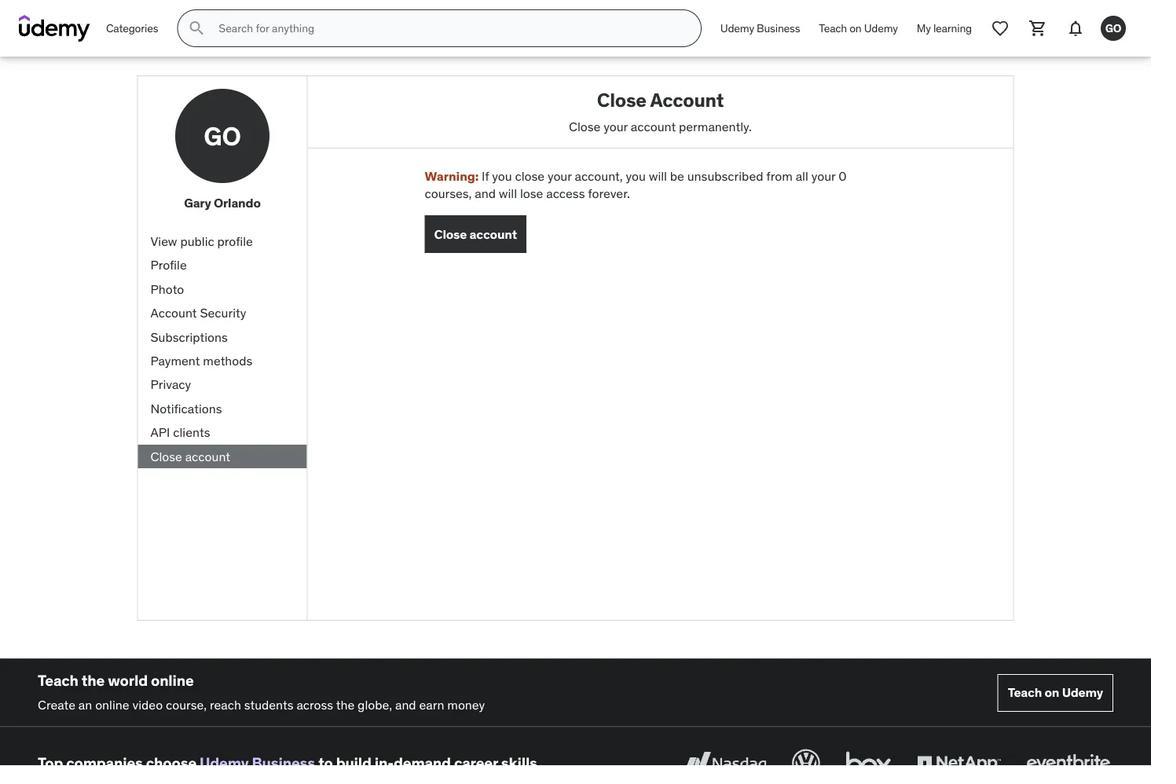 Task type: describe. For each thing, give the bounding box(es) containing it.
across
[[297, 697, 333, 713]]

unsubscribed
[[688, 168, 764, 184]]

1 horizontal spatial will
[[649, 168, 667, 184]]

account inside close account close your account permanently.
[[631, 118, 676, 134]]

clients
[[173, 424, 210, 441]]

1 vertical spatial online
[[95, 697, 129, 713]]

close inside the 'view public profile profile photo account security subscriptions payment methods privacy notifications api clients close account'
[[151, 448, 182, 464]]

orlando
[[214, 195, 261, 211]]

0 vertical spatial the
[[82, 672, 105, 690]]

your for you
[[548, 168, 572, 184]]

notifications image
[[1067, 19, 1086, 38]]

udemy business link
[[711, 9, 810, 47]]

photo link
[[138, 278, 307, 301]]

students
[[244, 697, 294, 713]]

account,
[[575, 168, 623, 184]]

subscriptions link
[[138, 325, 307, 349]]

eventbrite image
[[1024, 746, 1114, 767]]

public
[[180, 233, 214, 249]]

your for account
[[604, 118, 628, 134]]

volkswagen image
[[789, 746, 824, 767]]

udemy for the leftmost teach on udemy link
[[865, 21, 898, 35]]

box image
[[843, 746, 895, 767]]

reach
[[210, 697, 241, 713]]

account inside the 'view public profile profile photo account security subscriptions payment methods privacy notifications api clients close account'
[[151, 305, 197, 321]]

permanently.
[[679, 118, 752, 134]]

on for bottom teach on udemy link
[[1045, 685, 1060, 701]]

payment methods link
[[138, 349, 307, 373]]

world
[[108, 672, 148, 690]]

teach the world online create an online video course, reach students across the globe, and earn money
[[38, 672, 485, 713]]

shopping cart with 0 items image
[[1029, 19, 1048, 38]]

money
[[448, 697, 485, 713]]

payment
[[151, 353, 200, 369]]

0 vertical spatial teach on udemy
[[819, 21, 898, 35]]

2 you from the left
[[626, 168, 646, 184]]

globe,
[[358, 697, 392, 713]]

0 horizontal spatial udemy
[[721, 21, 755, 35]]

teach for the leftmost teach on udemy link
[[819, 21, 848, 35]]

be
[[670, 168, 685, 184]]

earn
[[419, 697, 445, 713]]

my learning link
[[908, 9, 982, 47]]

wishlist image
[[991, 19, 1010, 38]]

1 you from the left
[[492, 168, 512, 184]]

learning
[[934, 21, 973, 35]]

Search for anything text field
[[216, 15, 682, 42]]

teach inside teach the world online create an online video course, reach students across the globe, and earn money
[[38, 672, 78, 690]]

access
[[547, 186, 585, 202]]

api
[[151, 424, 170, 441]]

0 horizontal spatial teach on udemy link
[[810, 9, 908, 47]]



Task type: vqa. For each thing, say whether or not it's contained in the screenshot.
the rightmost HOURS
no



Task type: locate. For each thing, give the bounding box(es) containing it.
course,
[[166, 697, 207, 713]]

1 horizontal spatial teach
[[819, 21, 848, 35]]

nasdaq image
[[680, 746, 770, 767]]

if you close your account, you will be unsubscribed from all your 0 courses, and will lose access forever.
[[425, 168, 847, 202]]

on up eventbrite image
[[1045, 685, 1060, 701]]

create
[[38, 697, 75, 713]]

teach on udemy left my
[[819, 21, 898, 35]]

1 horizontal spatial you
[[626, 168, 646, 184]]

1 horizontal spatial udemy
[[865, 21, 898, 35]]

go up gary orlando
[[204, 120, 241, 152]]

on
[[850, 21, 862, 35], [1045, 685, 1060, 701]]

0 vertical spatial on
[[850, 21, 862, 35]]

1 horizontal spatial the
[[336, 697, 355, 713]]

close inside "button"
[[434, 226, 467, 242]]

notifications
[[151, 401, 222, 417]]

account security link
[[138, 301, 307, 325]]

online right an
[[95, 697, 129, 713]]

1 horizontal spatial account
[[651, 88, 724, 112]]

the left globe,
[[336, 697, 355, 713]]

you up forever.
[[626, 168, 646, 184]]

netapp image
[[914, 746, 1005, 767]]

and inside teach the world online create an online video course, reach students across the globe, and earn money
[[395, 697, 416, 713]]

udemy left business
[[721, 21, 755, 35]]

0 vertical spatial account
[[631, 118, 676, 134]]

close
[[597, 88, 647, 112], [569, 118, 601, 134], [434, 226, 467, 242], [151, 448, 182, 464]]

if
[[482, 168, 489, 184]]

teach
[[819, 21, 848, 35], [38, 672, 78, 690], [1008, 685, 1043, 701]]

subscriptions
[[151, 329, 228, 345]]

0 vertical spatial and
[[475, 186, 496, 202]]

you
[[492, 168, 512, 184], [626, 168, 646, 184]]

security
[[200, 305, 246, 321]]

account down the api clients link
[[185, 448, 230, 464]]

online
[[151, 672, 194, 690], [95, 697, 129, 713]]

will
[[649, 168, 667, 184], [499, 186, 517, 202]]

1 vertical spatial on
[[1045, 685, 1060, 701]]

account
[[651, 88, 724, 112], [151, 305, 197, 321]]

profile
[[217, 233, 253, 249]]

from
[[767, 168, 793, 184]]

0
[[839, 168, 847, 184]]

0 horizontal spatial account
[[151, 305, 197, 321]]

1 horizontal spatial teach on udemy link
[[998, 674, 1114, 712]]

privacy link
[[138, 373, 307, 397]]

0 horizontal spatial teach
[[38, 672, 78, 690]]

1 horizontal spatial teach on udemy
[[1008, 685, 1104, 701]]

1 horizontal spatial account
[[470, 226, 517, 242]]

view public profile profile photo account security subscriptions payment methods privacy notifications api clients close account
[[151, 233, 253, 464]]

teach on udemy up eventbrite image
[[1008, 685, 1104, 701]]

account down if on the left
[[470, 226, 517, 242]]

1 vertical spatial will
[[499, 186, 517, 202]]

0 horizontal spatial online
[[95, 697, 129, 713]]

go
[[1106, 21, 1122, 35], [204, 120, 241, 152]]

0 horizontal spatial the
[[82, 672, 105, 690]]

1 horizontal spatial on
[[1045, 685, 1060, 701]]

privacy
[[151, 377, 191, 393]]

teach up eventbrite image
[[1008, 685, 1043, 701]]

all
[[796, 168, 809, 184]]

close account link
[[138, 445, 307, 469]]

categories
[[106, 21, 158, 35]]

2 horizontal spatial teach
[[1008, 685, 1043, 701]]

api clients link
[[138, 421, 307, 445]]

notifications link
[[138, 397, 307, 421]]

2 vertical spatial account
[[185, 448, 230, 464]]

view
[[151, 233, 177, 249]]

close account
[[434, 226, 517, 242]]

go link
[[1095, 9, 1133, 47]]

my learning
[[917, 21, 973, 35]]

an
[[79, 697, 92, 713]]

your
[[604, 118, 628, 134], [548, 168, 572, 184], [812, 168, 836, 184]]

profile link
[[138, 254, 307, 278]]

0 horizontal spatial on
[[850, 21, 862, 35]]

0 horizontal spatial will
[[499, 186, 517, 202]]

and for your
[[475, 186, 496, 202]]

account inside the 'view public profile profile photo account security subscriptions payment methods privacy notifications api clients close account'
[[185, 448, 230, 464]]

1 horizontal spatial online
[[151, 672, 194, 690]]

will left be
[[649, 168, 667, 184]]

forever.
[[588, 186, 630, 202]]

teach on udemy
[[819, 21, 898, 35], [1008, 685, 1104, 701]]

your up account,
[[604, 118, 628, 134]]

gary orlando
[[184, 195, 261, 211]]

categories button
[[97, 9, 168, 47]]

1 vertical spatial and
[[395, 697, 416, 713]]

and
[[475, 186, 496, 202], [395, 697, 416, 713]]

and for online
[[395, 697, 416, 713]]

will left lose
[[499, 186, 517, 202]]

1 vertical spatial the
[[336, 697, 355, 713]]

close
[[515, 168, 545, 184]]

udemy business
[[721, 21, 801, 35]]

2 horizontal spatial udemy
[[1063, 685, 1104, 701]]

0 horizontal spatial your
[[548, 168, 572, 184]]

1 horizontal spatial your
[[604, 118, 628, 134]]

teach right business
[[819, 21, 848, 35]]

and left earn
[[395, 697, 416, 713]]

close account close your account permanently.
[[569, 88, 752, 134]]

courses,
[[425, 186, 472, 202]]

account
[[631, 118, 676, 134], [470, 226, 517, 242], [185, 448, 230, 464]]

1 vertical spatial teach on udemy
[[1008, 685, 1104, 701]]

photo
[[151, 281, 184, 297]]

1 vertical spatial go
[[204, 120, 241, 152]]

0 vertical spatial go
[[1106, 21, 1122, 35]]

0 vertical spatial online
[[151, 672, 194, 690]]

the up an
[[82, 672, 105, 690]]

0 horizontal spatial teach on udemy
[[819, 21, 898, 35]]

0 horizontal spatial you
[[492, 168, 512, 184]]

gary
[[184, 195, 211, 211]]

on left my
[[850, 21, 862, 35]]

teach up create
[[38, 672, 78, 690]]

0 vertical spatial teach on udemy link
[[810, 9, 908, 47]]

profile
[[151, 257, 187, 273]]

business
[[757, 21, 801, 35]]

0 horizontal spatial account
[[185, 448, 230, 464]]

account inside "button"
[[470, 226, 517, 242]]

view public profile link
[[138, 230, 307, 254]]

teach on udemy link left my
[[810, 9, 908, 47]]

teach on udemy link up eventbrite image
[[998, 674, 1114, 712]]

and down if on the left
[[475, 186, 496, 202]]

submit search image
[[187, 19, 206, 38]]

2 horizontal spatial account
[[631, 118, 676, 134]]

0 vertical spatial will
[[649, 168, 667, 184]]

account down photo
[[151, 305, 197, 321]]

udemy left my
[[865, 21, 898, 35]]

2 horizontal spatial your
[[812, 168, 836, 184]]

close account button
[[425, 215, 527, 253]]

and inside the if you close your account, you will be unsubscribed from all your 0 courses, and will lose access forever.
[[475, 186, 496, 202]]

udemy
[[721, 21, 755, 35], [865, 21, 898, 35], [1063, 685, 1104, 701]]

1 vertical spatial account
[[470, 226, 517, 242]]

you right if on the left
[[492, 168, 512, 184]]

teach for bottom teach on udemy link
[[1008, 685, 1043, 701]]

1 horizontal spatial go
[[1106, 21, 1122, 35]]

my
[[917, 21, 931, 35]]

online up course,
[[151, 672, 194, 690]]

methods
[[203, 353, 253, 369]]

teach on udemy link
[[810, 9, 908, 47], [998, 674, 1114, 712]]

warning:
[[425, 168, 479, 184]]

1 horizontal spatial and
[[475, 186, 496, 202]]

your up access
[[548, 168, 572, 184]]

account inside close account close your account permanently.
[[651, 88, 724, 112]]

0 horizontal spatial go
[[204, 120, 241, 152]]

account up permanently.
[[651, 88, 724, 112]]

0 horizontal spatial and
[[395, 697, 416, 713]]

1 vertical spatial teach on udemy link
[[998, 674, 1114, 712]]

go right notifications image
[[1106, 21, 1122, 35]]

your left 0
[[812, 168, 836, 184]]

the
[[82, 672, 105, 690], [336, 697, 355, 713]]

udemy image
[[19, 15, 90, 42]]

udemy for bottom teach on udemy link
[[1063, 685, 1104, 701]]

video
[[132, 697, 163, 713]]

1 vertical spatial account
[[151, 305, 197, 321]]

on for the leftmost teach on udemy link
[[850, 21, 862, 35]]

account up be
[[631, 118, 676, 134]]

0 vertical spatial account
[[651, 88, 724, 112]]

udemy up eventbrite image
[[1063, 685, 1104, 701]]

lose
[[520, 186, 544, 202]]

your inside close account close your account permanently.
[[604, 118, 628, 134]]



